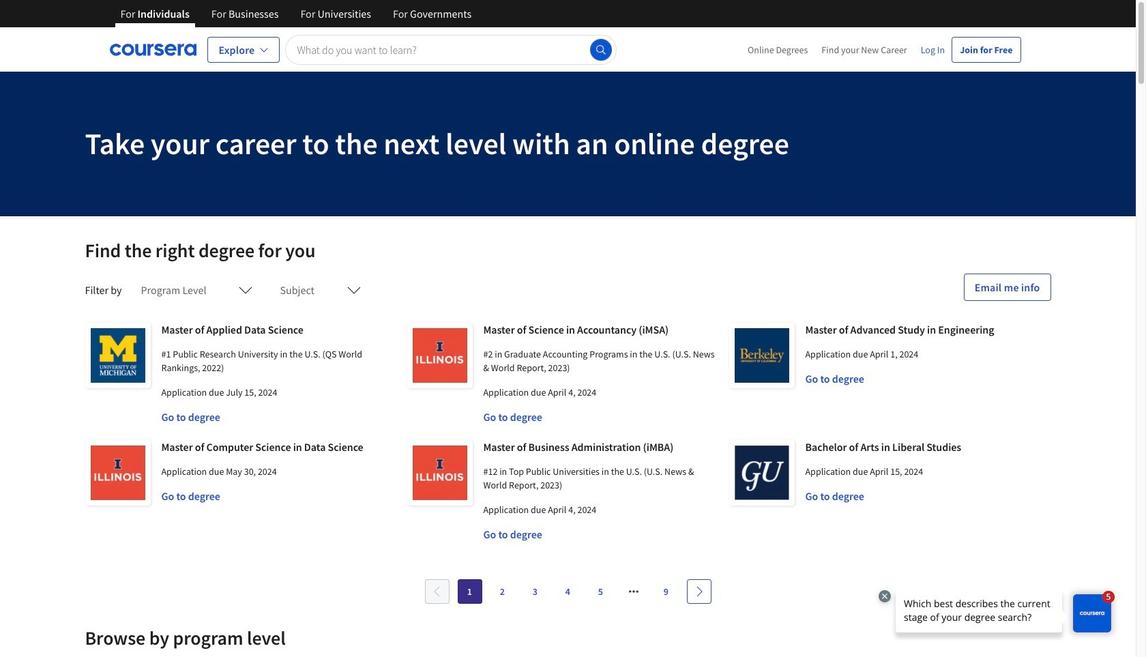 Task type: locate. For each thing, give the bounding box(es) containing it.
None search field
[[286, 34, 617, 65]]

university of michigan image
[[85, 323, 151, 388]]

What do you want to learn? text field
[[286, 34, 617, 65]]

georgetown university image
[[729, 440, 795, 506]]

banner navigation
[[110, 0, 483, 38]]

university of illinois at urbana-champaign image
[[407, 323, 473, 388], [85, 440, 151, 506], [407, 440, 473, 506]]



Task type: vqa. For each thing, say whether or not it's contained in the screenshot.
K's on
no



Task type: describe. For each thing, give the bounding box(es) containing it.
coursera image
[[110, 39, 196, 60]]

go to next page image
[[694, 586, 705, 597]]

university of california, berkeley image
[[729, 323, 795, 388]]



